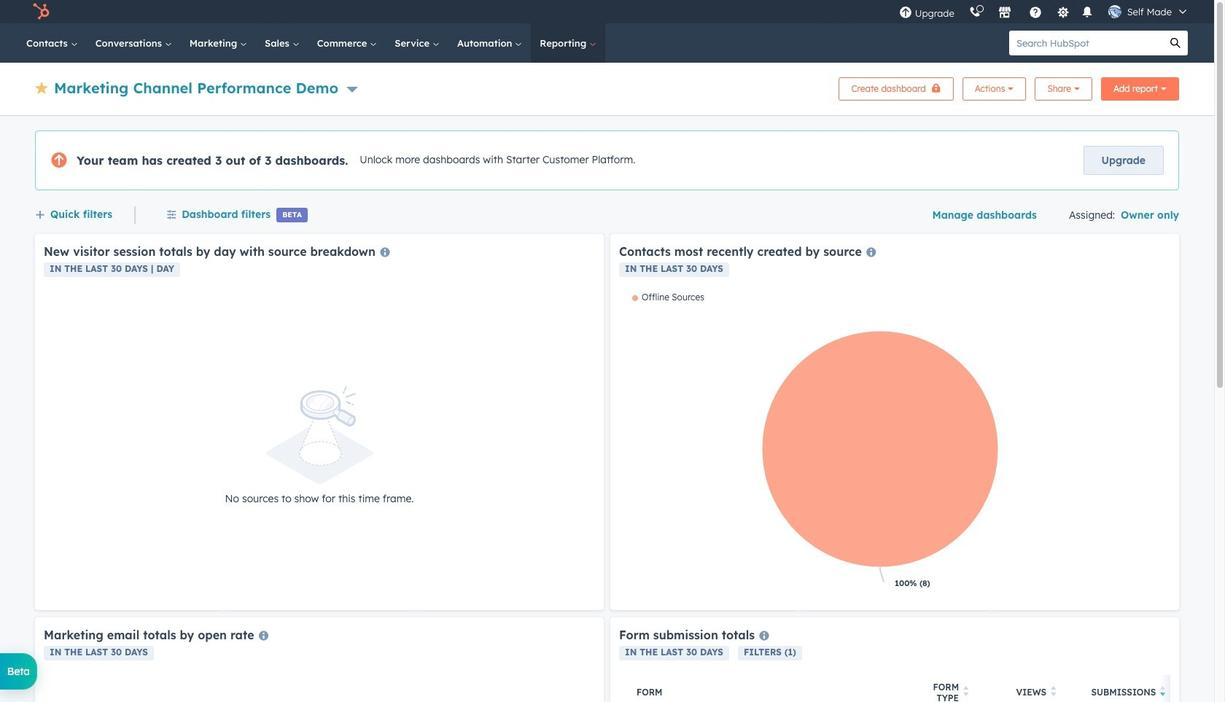 Task type: vqa. For each thing, say whether or not it's contained in the screenshot.
BANNER
yes



Task type: locate. For each thing, give the bounding box(es) containing it.
contacts most recently created by source element
[[610, 234, 1179, 610]]

form submission totals element
[[610, 618, 1225, 702]]

press to sort. image for second press to sort. element from the right
[[963, 686, 969, 697]]

1 horizontal spatial press to sort. image
[[1051, 686, 1056, 697]]

press to sort. element
[[963, 686, 969, 699], [1051, 686, 1056, 699]]

2 press to sort. element from the left
[[1051, 686, 1056, 699]]

1 press to sort. image from the left
[[963, 686, 969, 697]]

1 horizontal spatial press to sort. element
[[1051, 686, 1056, 699]]

toggle series visibility region
[[632, 292, 704, 303]]

menu
[[892, 0, 1197, 23]]

press to sort. image
[[963, 686, 969, 697], [1051, 686, 1056, 697]]

0 horizontal spatial press to sort. element
[[963, 686, 969, 699]]

0 horizontal spatial press to sort. image
[[963, 686, 969, 697]]

ruby anderson image
[[1108, 5, 1121, 18]]

2 press to sort. image from the left
[[1051, 686, 1056, 697]]

1 press to sort. element from the left
[[963, 686, 969, 699]]

banner
[[35, 73, 1179, 101]]



Task type: describe. For each thing, give the bounding box(es) containing it.
new visitor session totals by day with source breakdown element
[[35, 234, 604, 610]]

Search HubSpot search field
[[1009, 31, 1163, 55]]

marketing email totals by open rate element
[[35, 618, 604, 702]]

interactive chart image
[[619, 292, 1170, 602]]

descending sort. press to sort ascending. element
[[1161, 686, 1166, 699]]

descending sort. press to sort ascending. image
[[1161, 686, 1166, 697]]

press to sort. image for 2nd press to sort. element from the left
[[1051, 686, 1056, 697]]

marketplaces image
[[998, 7, 1011, 20]]



